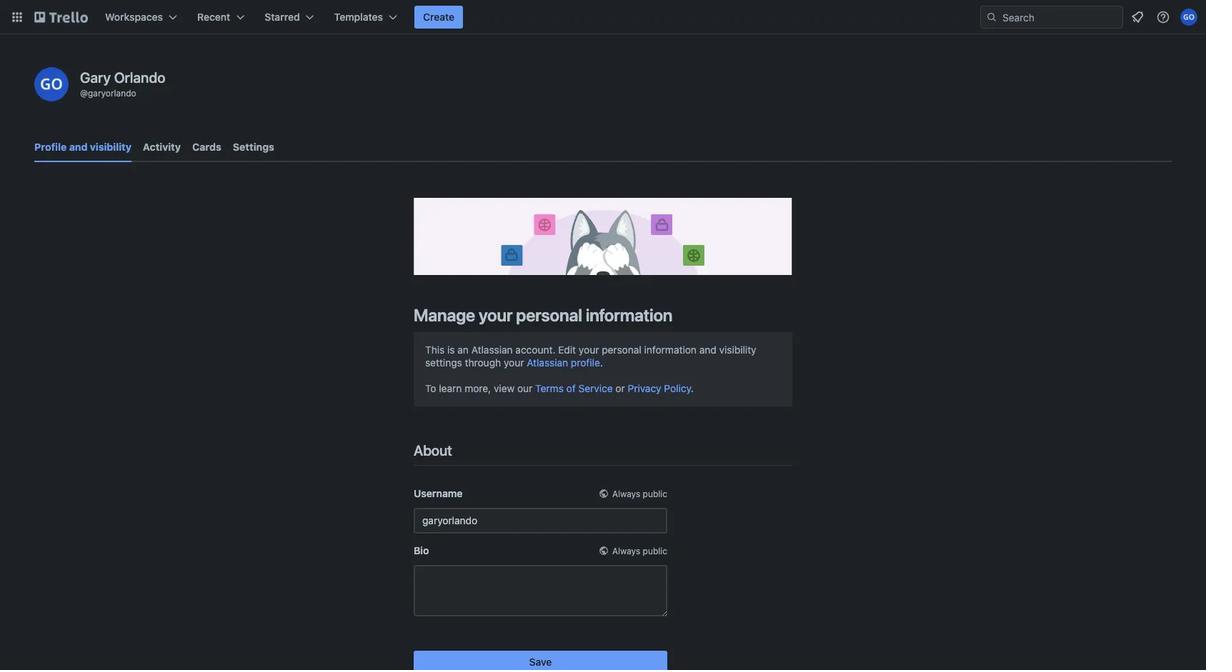 Task type: describe. For each thing, give the bounding box(es) containing it.
Search field
[[998, 6, 1123, 28]]

visibility inside this is an atlassian account. edit your personal information and visibility settings through your
[[719, 344, 757, 356]]

templates button
[[326, 6, 406, 29]]

1 vertical spatial .
[[691, 383, 694, 394]]

always public for username
[[612, 489, 668, 499]]

to
[[425, 383, 436, 394]]

0 vertical spatial personal
[[516, 305, 582, 325]]

workspaces
[[105, 11, 163, 23]]

garyorlando
[[88, 88, 136, 98]]

search image
[[986, 11, 998, 23]]

edit
[[558, 344, 576, 356]]

privacy
[[628, 383, 662, 394]]

public for bio
[[643, 546, 668, 556]]

username
[[414, 488, 463, 499]]

service
[[579, 383, 613, 394]]

orlando
[[114, 69, 165, 85]]

our
[[517, 383, 533, 394]]

save button
[[414, 651, 668, 670]]

atlassian inside this is an atlassian account. edit your personal information and visibility settings through your
[[471, 344, 513, 356]]

back to home image
[[34, 6, 88, 29]]

is
[[447, 344, 455, 356]]

0 vertical spatial and
[[69, 141, 87, 153]]

atlassian profile
[[527, 357, 600, 369]]

more,
[[465, 383, 491, 394]]

gary orlando @ garyorlando
[[80, 69, 165, 98]]

profile and visibility link
[[34, 134, 131, 162]]

recent button
[[189, 6, 253, 29]]

policy
[[664, 383, 691, 394]]

0 vertical spatial your
[[479, 305, 513, 325]]

activity
[[143, 141, 181, 153]]

workspaces button
[[96, 6, 186, 29]]

starred button
[[256, 6, 323, 29]]

recent
[[197, 11, 230, 23]]

create button
[[415, 6, 463, 29]]

account.
[[516, 344, 556, 356]]

through
[[465, 357, 501, 369]]

gary orlando (garyorlando) image inside primary element
[[1181, 9, 1198, 26]]

profile
[[571, 357, 600, 369]]

an
[[458, 344, 469, 356]]

settings link
[[233, 134, 274, 160]]



Task type: vqa. For each thing, say whether or not it's contained in the screenshot.
Share
no



Task type: locate. For each thing, give the bounding box(es) containing it.
public for username
[[643, 489, 668, 499]]

and inside this is an atlassian account. edit your personal information and visibility settings through your
[[699, 344, 717, 356]]

1 horizontal spatial visibility
[[719, 344, 757, 356]]

terms of service or privacy policy .
[[535, 383, 694, 394]]

0 horizontal spatial personal
[[516, 305, 582, 325]]

0 vertical spatial information
[[586, 305, 673, 325]]

save
[[529, 656, 552, 668]]

. inside . to learn more, view our
[[600, 357, 603, 369]]

Username text field
[[414, 508, 668, 534]]

1 vertical spatial information
[[644, 344, 697, 356]]

always
[[612, 489, 641, 499], [612, 546, 641, 556]]

0 vertical spatial always
[[612, 489, 641, 499]]

1 horizontal spatial atlassian
[[527, 357, 568, 369]]

always public
[[612, 489, 668, 499], [612, 546, 668, 556]]

gary orlando (garyorlando) image
[[1181, 9, 1198, 26], [34, 67, 69, 101]]

1 vertical spatial visibility
[[719, 344, 757, 356]]

and
[[69, 141, 87, 153], [699, 344, 717, 356]]

Bio text field
[[414, 565, 668, 617]]

0 horizontal spatial atlassian
[[471, 344, 513, 356]]

of
[[567, 383, 576, 394]]

privacy policy link
[[628, 383, 691, 394]]

0 vertical spatial public
[[643, 489, 668, 499]]

your
[[479, 305, 513, 325], [579, 344, 599, 356], [504, 357, 524, 369]]

information inside this is an atlassian account. edit your personal information and visibility settings through your
[[644, 344, 697, 356]]

0 vertical spatial gary orlando (garyorlando) image
[[1181, 9, 1198, 26]]

1 vertical spatial always
[[612, 546, 641, 556]]

primary element
[[0, 0, 1206, 34]]

2 public from the top
[[643, 546, 668, 556]]

about
[[414, 442, 452, 458]]

atlassian up through
[[471, 344, 513, 356]]

0 horizontal spatial visibility
[[90, 141, 131, 153]]

0 vertical spatial visibility
[[90, 141, 131, 153]]

this is an atlassian account. edit your personal information and visibility settings through your
[[425, 344, 757, 369]]

1 vertical spatial public
[[643, 546, 668, 556]]

cards
[[192, 141, 221, 153]]

gary orlando (garyorlando) image right the open information menu icon
[[1181, 9, 1198, 26]]

manage
[[414, 305, 475, 325]]

atlassian profile link
[[527, 357, 600, 369]]

personal up account.
[[516, 305, 582, 325]]

always public for bio
[[612, 546, 668, 556]]

.
[[600, 357, 603, 369], [691, 383, 694, 394]]

. up service
[[600, 357, 603, 369]]

0 horizontal spatial gary orlando (garyorlando) image
[[34, 67, 69, 101]]

1 vertical spatial always public
[[612, 546, 668, 556]]

your down account.
[[504, 357, 524, 369]]

or
[[616, 383, 625, 394]]

always for username
[[612, 489, 641, 499]]

personal
[[516, 305, 582, 325], [602, 344, 642, 356]]

bio
[[414, 545, 429, 557]]

1 vertical spatial atlassian
[[527, 357, 568, 369]]

profile and visibility
[[34, 141, 131, 153]]

atlassian
[[471, 344, 513, 356], [527, 357, 568, 369]]

information
[[586, 305, 673, 325], [644, 344, 697, 356]]

your up through
[[479, 305, 513, 325]]

0 vertical spatial always public
[[612, 489, 668, 499]]

open information menu image
[[1156, 10, 1171, 24]]

starred
[[265, 11, 300, 23]]

. right privacy
[[691, 383, 694, 394]]

settings
[[233, 141, 274, 153]]

information up this is an atlassian account. edit your personal information and visibility settings through your
[[586, 305, 673, 325]]

atlassian down account.
[[527, 357, 568, 369]]

gary orlando (garyorlando) image left @
[[34, 67, 69, 101]]

0 vertical spatial atlassian
[[471, 344, 513, 356]]

2 always from the top
[[612, 546, 641, 556]]

. to learn more, view our
[[425, 357, 603, 394]]

1 always public from the top
[[612, 489, 668, 499]]

public
[[643, 489, 668, 499], [643, 546, 668, 556]]

@
[[80, 88, 88, 98]]

manage your personal information
[[414, 305, 673, 325]]

cards link
[[192, 134, 221, 160]]

1 vertical spatial personal
[[602, 344, 642, 356]]

personal inside this is an atlassian account. edit your personal information and visibility settings through your
[[602, 344, 642, 356]]

1 vertical spatial gary orlando (garyorlando) image
[[34, 67, 69, 101]]

1 horizontal spatial personal
[[602, 344, 642, 356]]

profile
[[34, 141, 67, 153]]

1 horizontal spatial gary orlando (garyorlando) image
[[1181, 9, 1198, 26]]

gary
[[80, 69, 111, 85]]

activity link
[[143, 134, 181, 160]]

settings
[[425, 357, 462, 369]]

visibility
[[90, 141, 131, 153], [719, 344, 757, 356]]

0 horizontal spatial and
[[69, 141, 87, 153]]

2 always public from the top
[[612, 546, 668, 556]]

0 horizontal spatial .
[[600, 357, 603, 369]]

0 vertical spatial .
[[600, 357, 603, 369]]

1 public from the top
[[643, 489, 668, 499]]

1 vertical spatial and
[[699, 344, 717, 356]]

terms
[[535, 383, 564, 394]]

1 horizontal spatial and
[[699, 344, 717, 356]]

1 vertical spatial your
[[579, 344, 599, 356]]

0 notifications image
[[1129, 9, 1146, 26]]

1 always from the top
[[612, 489, 641, 499]]

terms of service link
[[535, 383, 613, 394]]

2 vertical spatial your
[[504, 357, 524, 369]]

templates
[[334, 11, 383, 23]]

create
[[423, 11, 455, 23]]

always for bio
[[612, 546, 641, 556]]

information up policy
[[644, 344, 697, 356]]

personal up or
[[602, 344, 642, 356]]

view
[[494, 383, 515, 394]]

your up profile at left
[[579, 344, 599, 356]]

learn
[[439, 383, 462, 394]]

this
[[425, 344, 445, 356]]

1 horizontal spatial .
[[691, 383, 694, 394]]



